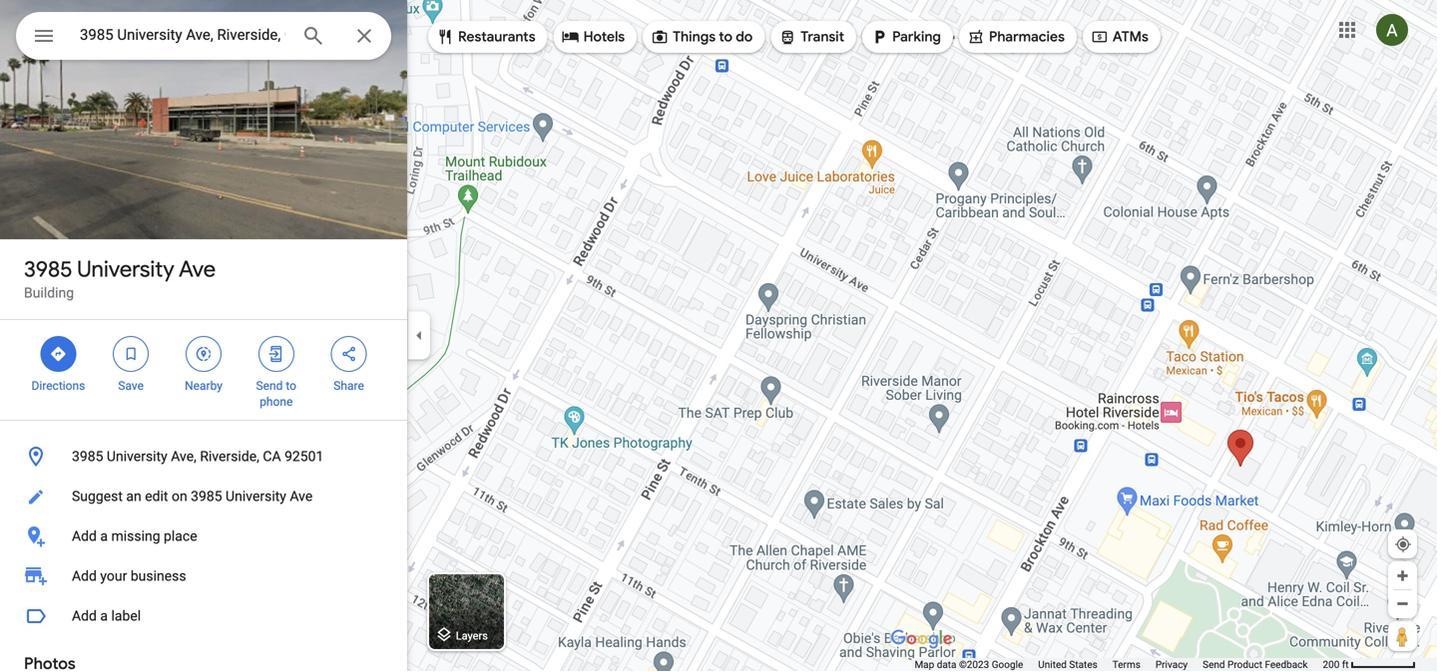 Task type: vqa. For each thing, say whether or not it's contained in the screenshot.
the phone
yes



Task type: describe. For each thing, give the bounding box(es) containing it.
 button
[[16, 12, 72, 64]]


[[195, 343, 213, 365]]

add for add your business
[[72, 568, 97, 585]]

actions for 3985 university ave region
[[0, 320, 407, 420]]

ave inside suggest an edit on 3985 university ave button
[[290, 489, 313, 505]]


[[49, 343, 67, 365]]

business
[[131, 568, 186, 585]]

ave,
[[171, 449, 197, 465]]

united
[[1038, 659, 1067, 671]]

3985 university ave, riverside, ca 92501 button
[[0, 437, 407, 477]]


[[779, 26, 797, 48]]

missing
[[111, 529, 160, 545]]

google account: angela cha  
(angela.cha@adept.ai) image
[[1377, 14, 1408, 46]]

things
[[673, 28, 716, 46]]


[[562, 26, 580, 48]]

united states
[[1038, 659, 1098, 671]]

 atms
[[1091, 26, 1149, 48]]

add a label button
[[0, 597, 407, 637]]

add your business
[[72, 568, 186, 585]]

show your location image
[[1394, 536, 1412, 554]]

add a label
[[72, 608, 141, 625]]

send for send product feedback
[[1203, 659, 1225, 671]]

 things to do
[[651, 26, 753, 48]]

map data ©2023 google
[[915, 659, 1023, 671]]

restaurants
[[458, 28, 536, 46]]

3985 for ave,
[[72, 449, 103, 465]]

university for ave
[[77, 256, 174, 283]]

 parking
[[870, 26, 941, 48]]

send to phone
[[256, 379, 296, 409]]

terms button
[[1113, 659, 1141, 672]]

phone
[[260, 395, 293, 409]]

product
[[1228, 659, 1263, 671]]

data
[[937, 659, 957, 671]]

your
[[100, 568, 127, 585]]

©2023
[[959, 659, 989, 671]]

an
[[126, 489, 141, 505]]

riverside,
[[200, 449, 259, 465]]

3985 inside button
[[191, 489, 222, 505]]

show street view coverage image
[[1388, 622, 1417, 652]]

 transit
[[779, 26, 845, 48]]

privacy
[[1156, 659, 1188, 671]]

3985 university ave main content
[[0, 0, 407, 672]]

footer inside google maps element
[[915, 659, 1323, 672]]

layers
[[456, 630, 488, 643]]


[[967, 26, 985, 48]]

parking
[[892, 28, 941, 46]]

edit
[[145, 489, 168, 505]]

suggest an edit on 3985 university ave
[[72, 489, 313, 505]]

add a missing place
[[72, 529, 197, 545]]

feedback
[[1265, 659, 1308, 671]]

zoom out image
[[1395, 597, 1410, 612]]

suggest
[[72, 489, 123, 505]]

ft
[[1342, 659, 1349, 671]]

place
[[164, 529, 197, 545]]

add for add a missing place
[[72, 529, 97, 545]]

do
[[736, 28, 753, 46]]

send product feedback
[[1203, 659, 1308, 671]]

zoom in image
[[1395, 569, 1410, 584]]

to inside  things to do
[[719, 28, 733, 46]]

pharmacies
[[989, 28, 1065, 46]]

 pharmacies
[[967, 26, 1065, 48]]



Task type: locate. For each thing, give the bounding box(es) containing it.
to
[[719, 28, 733, 46], [286, 379, 296, 393]]

3985 University Ave, Riverside, CA 92501 field
[[16, 12, 391, 60]]

add inside add a label "button"
[[72, 608, 97, 625]]

1 vertical spatial to
[[286, 379, 296, 393]]

hotels
[[584, 28, 625, 46]]

 restaurants
[[436, 26, 536, 48]]

google
[[992, 659, 1023, 671]]

3985 right on
[[191, 489, 222, 505]]

3985 inside button
[[72, 449, 103, 465]]

footer containing map data ©2023 google
[[915, 659, 1323, 672]]

to up phone
[[286, 379, 296, 393]]

3985 up suggest
[[72, 449, 103, 465]]

a inside "button"
[[100, 608, 108, 625]]

ave up  on the bottom of page
[[179, 256, 216, 283]]

send
[[256, 379, 283, 393], [1203, 659, 1225, 671]]

building
[[24, 285, 74, 301]]

92501
[[285, 449, 324, 465]]

a for missing
[[100, 529, 108, 545]]

0 vertical spatial add
[[72, 529, 97, 545]]

0 vertical spatial 3985
[[24, 256, 72, 283]]

2 vertical spatial add
[[72, 608, 97, 625]]

0 vertical spatial a
[[100, 529, 108, 545]]

states
[[1069, 659, 1098, 671]]

atms
[[1113, 28, 1149, 46]]

on
[[172, 489, 187, 505]]

a for label
[[100, 608, 108, 625]]

university for ave,
[[107, 449, 167, 465]]

share
[[334, 379, 364, 393]]

add inside add your business link
[[72, 568, 97, 585]]

2 add from the top
[[72, 568, 97, 585]]

map
[[915, 659, 935, 671]]

ave
[[179, 256, 216, 283], [290, 489, 313, 505]]

1 vertical spatial ave
[[290, 489, 313, 505]]

200
[[1323, 659, 1340, 671]]

a left missing
[[100, 529, 108, 545]]

1 horizontal spatial to
[[719, 28, 733, 46]]

send inside button
[[1203, 659, 1225, 671]]

send up phone
[[256, 379, 283, 393]]

a inside button
[[100, 529, 108, 545]]

3985 for ave
[[24, 256, 72, 283]]


[[1091, 26, 1109, 48]]

university down ca
[[226, 489, 286, 505]]

send for send to phone
[[256, 379, 283, 393]]

add inside button
[[72, 529, 97, 545]]

ca
[[263, 449, 281, 465]]

add for add a label
[[72, 608, 97, 625]]


[[122, 343, 140, 365]]

0 vertical spatial university
[[77, 256, 174, 283]]

3985 university ave building
[[24, 256, 216, 301]]

university
[[77, 256, 174, 283], [107, 449, 167, 465], [226, 489, 286, 505]]

add left label on the left bottom of page
[[72, 608, 97, 625]]

university up the 
[[77, 256, 174, 283]]

1 add from the top
[[72, 529, 97, 545]]

a
[[100, 529, 108, 545], [100, 608, 108, 625]]

university inside 3985 university ave building
[[77, 256, 174, 283]]

2 a from the top
[[100, 608, 108, 625]]

3 add from the top
[[72, 608, 97, 625]]


[[870, 26, 888, 48]]

ave down the 92501
[[290, 489, 313, 505]]

2 vertical spatial university
[[226, 489, 286, 505]]

transit
[[801, 28, 845, 46]]

2 vertical spatial 3985
[[191, 489, 222, 505]]

None field
[[80, 23, 285, 47]]

university inside button
[[226, 489, 286, 505]]

to left do
[[719, 28, 733, 46]]

footer
[[915, 659, 1323, 672]]


[[32, 21, 56, 50]]


[[340, 343, 358, 365]]

a left label on the left bottom of page
[[100, 608, 108, 625]]

add left your
[[72, 568, 97, 585]]

3985 up building
[[24, 256, 72, 283]]

university inside button
[[107, 449, 167, 465]]

0 horizontal spatial send
[[256, 379, 283, 393]]

1 vertical spatial a
[[100, 608, 108, 625]]

0 horizontal spatial to
[[286, 379, 296, 393]]

200 ft button
[[1323, 659, 1416, 671]]

1 vertical spatial university
[[107, 449, 167, 465]]

nearby
[[185, 379, 223, 393]]

1 a from the top
[[100, 529, 108, 545]]

add a missing place button
[[0, 517, 407, 557]]

1 vertical spatial 3985
[[72, 449, 103, 465]]


[[267, 343, 285, 365]]

send product feedback button
[[1203, 659, 1308, 672]]

add down suggest
[[72, 529, 97, 545]]

0 horizontal spatial ave
[[179, 256, 216, 283]]

add
[[72, 529, 97, 545], [72, 568, 97, 585], [72, 608, 97, 625]]

google maps element
[[0, 0, 1437, 672]]


[[651, 26, 669, 48]]

add your business link
[[0, 557, 407, 597]]

directions
[[31, 379, 85, 393]]

200 ft
[[1323, 659, 1349, 671]]

3985 university ave, riverside, ca 92501
[[72, 449, 324, 465]]

to inside the send to phone
[[286, 379, 296, 393]]

send inside the send to phone
[[256, 379, 283, 393]]

collapse side panel image
[[408, 325, 430, 347]]

 hotels
[[562, 26, 625, 48]]

1 vertical spatial add
[[72, 568, 97, 585]]

privacy button
[[1156, 659, 1188, 672]]

none field inside 3985 university ave, riverside, ca 92501 field
[[80, 23, 285, 47]]

3985 inside 3985 university ave building
[[24, 256, 72, 283]]


[[436, 26, 454, 48]]

1 horizontal spatial ave
[[290, 489, 313, 505]]

send left product
[[1203, 659, 1225, 671]]

 search field
[[16, 12, 391, 64]]

3985
[[24, 256, 72, 283], [72, 449, 103, 465], [191, 489, 222, 505]]

ave inside 3985 university ave building
[[179, 256, 216, 283]]

label
[[111, 608, 141, 625]]

1 vertical spatial send
[[1203, 659, 1225, 671]]

0 vertical spatial ave
[[179, 256, 216, 283]]

terms
[[1113, 659, 1141, 671]]

save
[[118, 379, 144, 393]]

suggest an edit on 3985 university ave button
[[0, 477, 407, 517]]

united states button
[[1038, 659, 1098, 672]]

1 horizontal spatial send
[[1203, 659, 1225, 671]]

0 vertical spatial send
[[256, 379, 283, 393]]

university up an
[[107, 449, 167, 465]]

0 vertical spatial to
[[719, 28, 733, 46]]



